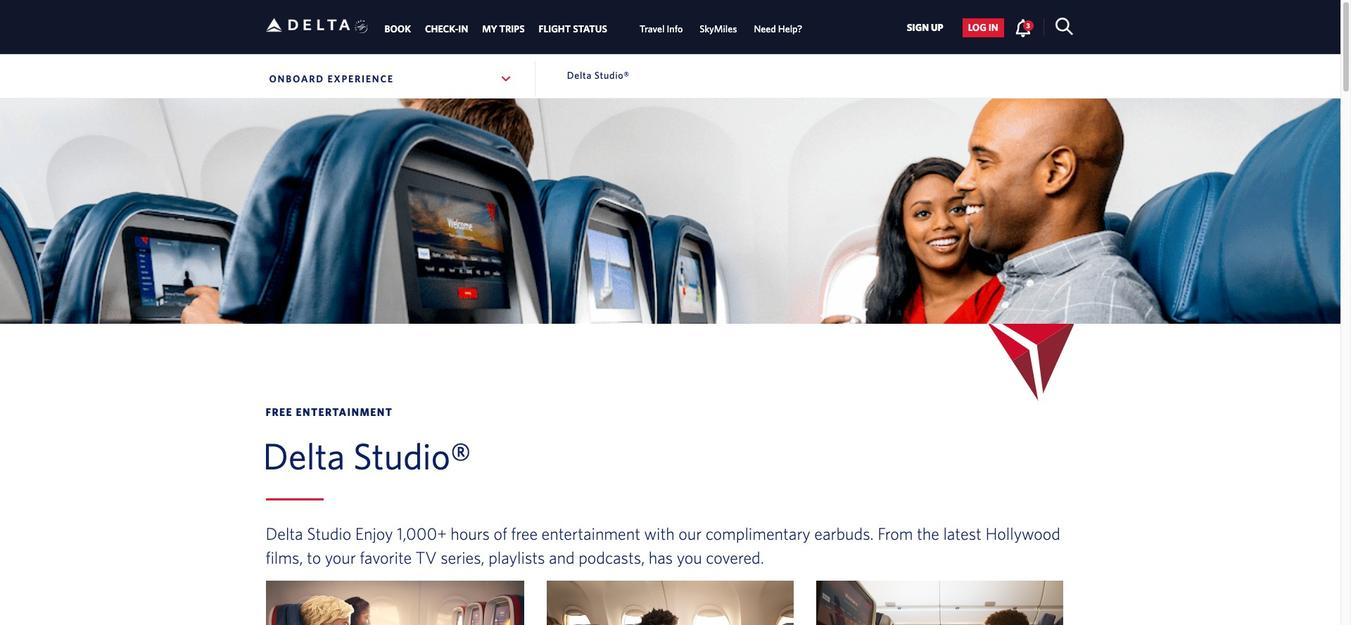 Task type: locate. For each thing, give the bounding box(es) containing it.
1 vertical spatial delta studio®
[[263, 434, 471, 477]]

status
[[573, 23, 607, 34]]

complimentary
[[706, 524, 811, 544]]

flight status link
[[539, 16, 607, 41]]

sign
[[907, 22, 929, 33]]

sign up
[[907, 22, 944, 33]]

need
[[754, 23, 776, 34]]

podcasts,
[[579, 548, 645, 568]]

0 vertical spatial delta studio®
[[567, 70, 630, 81]]

latest
[[944, 524, 982, 544]]

tab list
[[378, 1, 811, 52]]

hours
[[451, 524, 490, 544]]

log
[[968, 22, 987, 33]]

0 horizontal spatial studio®
[[353, 434, 471, 477]]

flight
[[539, 23, 571, 34]]

up
[[931, 22, 944, 33]]

entertainment
[[296, 406, 393, 418]]

delta
[[567, 70, 592, 81], [263, 434, 345, 477], [266, 524, 303, 544]]

1 horizontal spatial studio®
[[595, 70, 630, 81]]

delta up films,
[[266, 524, 303, 544]]

0 horizontal spatial delta studio®
[[263, 434, 471, 477]]

of
[[494, 524, 507, 544]]

delta studio®
[[567, 70, 630, 81], [263, 434, 471, 477]]

skyteam image
[[355, 5, 368, 49]]

in
[[989, 22, 999, 33]]

covered.
[[706, 548, 764, 568]]

travel info
[[640, 23, 683, 34]]

with
[[644, 524, 675, 544]]

1 vertical spatial studio®
[[353, 434, 471, 477]]

and
[[549, 548, 575, 568]]

favorite
[[360, 548, 412, 568]]

earbuds.
[[815, 524, 874, 544]]

onboard experience
[[269, 73, 394, 84]]

delta down free
[[263, 434, 345, 477]]

my
[[482, 23, 497, 34]]

trips
[[499, 23, 525, 34]]

from
[[878, 524, 913, 544]]

2 vertical spatial delta
[[266, 524, 303, 544]]

delta air lines image
[[266, 3, 350, 47]]

playlists
[[489, 548, 545, 568]]

delta studio® down status
[[567, 70, 630, 81]]

entertainment
[[542, 524, 641, 544]]

my trips
[[482, 23, 525, 34]]

delta studio® down entertainment
[[263, 434, 471, 477]]

delta down flight status link
[[567, 70, 592, 81]]

delta studio® main content
[[0, 405, 1341, 625]]

studio®
[[595, 70, 630, 81], [353, 434, 471, 477]]

check-in
[[425, 23, 468, 34]]

skymiles link
[[700, 16, 737, 41]]



Task type: describe. For each thing, give the bounding box(es) containing it.
experience
[[328, 73, 394, 84]]

log in button
[[963, 18, 1004, 37]]

series,
[[441, 548, 485, 568]]

you
[[677, 548, 702, 568]]

onboard
[[269, 73, 324, 84]]

your
[[325, 548, 356, 568]]

films,
[[266, 548, 303, 568]]

1 horizontal spatial delta studio®
[[567, 70, 630, 81]]

studio® inside "main content"
[[353, 434, 471, 477]]

delta inside delta studio enjoy 1,000+ hours of free entertainment with our complimentary earbuds. from the latest hollywood films, to your favorite tv series, playlists and podcasts, has you covered.
[[266, 524, 303, 544]]

to
[[307, 548, 321, 568]]

has
[[649, 548, 673, 568]]

info
[[667, 23, 683, 34]]

in
[[459, 23, 468, 34]]

check-in link
[[425, 16, 468, 41]]

sign up link
[[902, 18, 949, 37]]

1,000+
[[397, 524, 447, 544]]

the
[[917, 524, 940, 544]]

enjoy
[[355, 524, 393, 544]]

delta studio® inside "main content"
[[263, 434, 471, 477]]

need help?
[[754, 23, 803, 34]]

book link
[[385, 16, 411, 41]]

flight status
[[539, 23, 607, 34]]

hollywood
[[986, 524, 1061, 544]]

help?
[[778, 23, 803, 34]]

our
[[679, 524, 702, 544]]

onboard experience button
[[266, 61, 516, 96]]

3 link
[[1015, 18, 1034, 37]]

travel info link
[[640, 16, 683, 41]]

3
[[1027, 21, 1030, 30]]

tv
[[416, 548, 437, 568]]

1 vertical spatial delta
[[263, 434, 345, 477]]

travel
[[640, 23, 665, 34]]

tab list containing book
[[378, 1, 811, 52]]

delta studio enjoy 1,000+ hours of free entertainment with our complimentary earbuds. from the latest hollywood films, to your favorite tv series, playlists and podcasts, has you covered.
[[266, 524, 1061, 568]]

free
[[266, 406, 293, 418]]

0 vertical spatial studio®
[[595, 70, 630, 81]]

studio
[[307, 524, 351, 544]]

skymiles
[[700, 23, 737, 34]]

free
[[511, 524, 538, 544]]

my trips link
[[482, 16, 525, 41]]

book
[[385, 23, 411, 34]]

0 vertical spatial delta
[[567, 70, 592, 81]]

free entertainment
[[266, 406, 393, 418]]

need help? link
[[754, 16, 803, 41]]

log in
[[968, 22, 999, 33]]

check-
[[425, 23, 459, 34]]



Task type: vqa. For each thing, say whether or not it's contained in the screenshot.
2024 corresponding to September 2024
no



